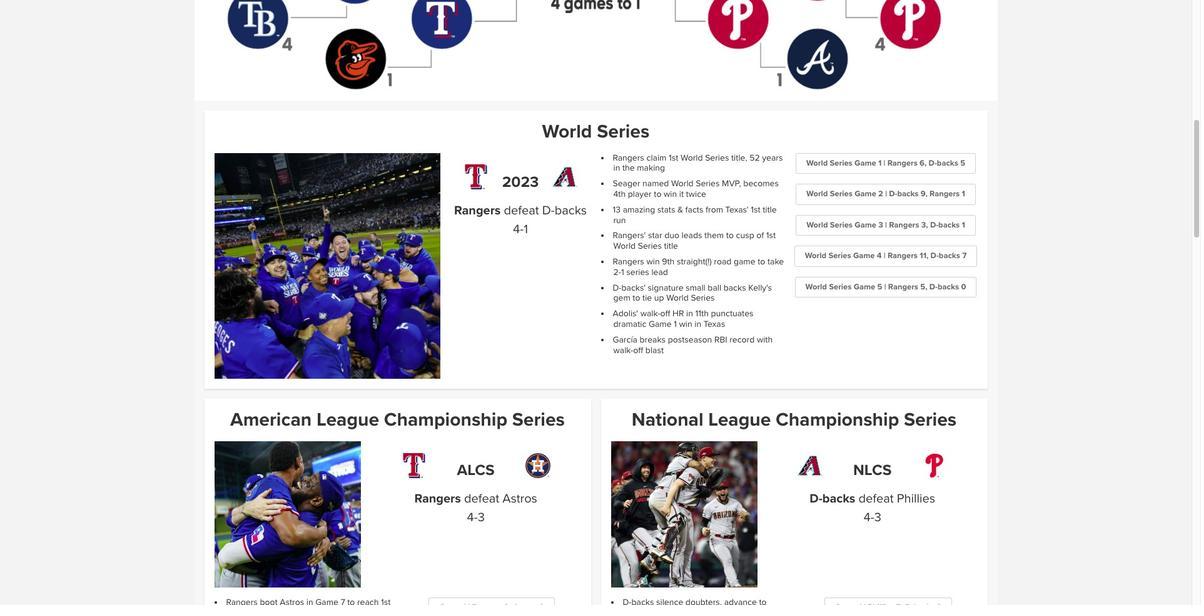 Task type: describe. For each thing, give the bounding box(es) containing it.
dramatic
[[613, 319, 646, 330]]

becomes
[[743, 178, 779, 189]]

world series
[[542, 120, 650, 143]]

them
[[704, 230, 724, 241]]

0 vertical spatial win
[[664, 189, 677, 200]]

to left tie
[[633, 293, 640, 304]]

up
[[654, 293, 664, 304]]

series inside "button"
[[830, 189, 853, 199]]

phillies
[[897, 492, 935, 507]]

backs right "6," at the right top of the page
[[937, 158, 958, 168]]

world series game 2 | d-backs 9, rangers 1
[[806, 189, 965, 199]]

game inside rangers claim 1st world series title, 52 years in the making seager named world series mvp, becomes 4th player to win it twice 13 amazing stats & facts from texas' 1st title run rangers' star duo leads them to cusp of 1st world series title rangers win 9th straight(!) road game to take 2-1 series lead d-backs' signature small ball backs kelly's gem to tie up world series adolis' walk-off hr in 11th punctuates dramatic game 1 win in texas garcía breaks postseason rbi record with walk-off blast
[[649, 319, 672, 330]]

lead
[[651, 267, 668, 278]]

13 amazing stats & facts from texas' 1st title run link
[[613, 204, 777, 226]]

d- inside the d-backs defeat phillies 4-3
[[810, 492, 822, 507]]

punctuates
[[711, 309, 754, 319]]

world series game 4 | rangers 11, d-backs 7 button
[[794, 246, 977, 267]]

9th
[[662, 257, 675, 267]]

rangers inside "button"
[[930, 189, 960, 199]]

2 horizontal spatial in
[[695, 319, 701, 330]]

leads
[[682, 230, 702, 241]]

game for 5
[[854, 282, 875, 292]]

blast
[[645, 345, 664, 356]]

2-
[[613, 267, 621, 278]]

series inside button
[[828, 251, 851, 261]]

0 horizontal spatial 1st
[[669, 152, 678, 163]]

2 horizontal spatial win
[[679, 319, 692, 330]]

mvp,
[[722, 178, 741, 189]]

facts
[[685, 204, 703, 215]]

1 left the series
[[621, 267, 624, 278]]

world series game 1 | rangers 6, d-backs 5 link
[[796, 153, 976, 174]]

game for 1
[[855, 158, 876, 168]]

rangers'
[[613, 230, 646, 241]]

duo
[[664, 230, 679, 241]]

0 horizontal spatial 5
[[877, 282, 882, 292]]

series
[[626, 267, 649, 278]]

4
[[877, 251, 882, 261]]

rangers inside rangers defeat d-backs 4-1
[[454, 203, 501, 218]]

9,
[[921, 189, 928, 199]]

| for 2
[[885, 189, 887, 199]]

record
[[730, 335, 755, 345]]

0 vertical spatial walk-
[[640, 309, 660, 319]]

52
[[750, 152, 760, 163]]

defeat for world series
[[504, 203, 539, 218]]

1 up postseason
[[674, 319, 677, 330]]

0 horizontal spatial win
[[646, 257, 660, 267]]

0
[[961, 282, 966, 292]]

kelly's
[[748, 283, 772, 293]]

hr
[[672, 309, 684, 319]]

world series game 3 | rangers 3, d-backs 1 link
[[796, 215, 976, 236]]

years
[[762, 152, 783, 163]]

garcía
[[613, 335, 637, 345]]

named
[[643, 178, 669, 189]]

rangers win 9th straight(!) road game to take 2-1 series lead link
[[613, 257, 784, 278]]

0 vertical spatial off
[[660, 309, 670, 319]]

1 horizontal spatial title
[[763, 204, 777, 215]]

league for american
[[317, 408, 379, 432]]

rangers defeat d-backs 4-1
[[454, 203, 587, 237]]

texas
[[704, 319, 725, 330]]

rangers inside button
[[888, 251, 918, 261]]

game for 2
[[855, 189, 876, 199]]

backs inside the d-backs defeat phillies 4-3
[[822, 492, 855, 507]]

1 up 7
[[962, 220, 965, 230]]

american
[[230, 408, 312, 432]]

world inside button
[[805, 251, 826, 261]]

straight(!)
[[677, 257, 712, 267]]

11,
[[920, 251, 929, 261]]

signature
[[648, 283, 684, 293]]

world inside "button"
[[806, 189, 828, 199]]

postseason
[[668, 335, 712, 345]]

4- inside rangers defeat astros 4-3
[[467, 511, 478, 526]]

ball
[[708, 283, 721, 293]]

5,
[[920, 282, 927, 292]]

world series game 4 | rangers 11, d-backs 7
[[805, 251, 967, 261]]

backs inside rangers defeat d-backs 4-1
[[555, 203, 587, 218]]

making
[[637, 163, 665, 174]]

backs inside rangers claim 1st world series title, 52 years in the making seager named world series mvp, becomes 4th player to win it twice 13 amazing stats & facts from texas' 1st title run rangers' star duo leads them to cusp of 1st world series title rangers win 9th straight(!) road game to take 2-1 series lead d-backs' signature small ball backs kelly's gem to tie up world series adolis' walk-off hr in 11th punctuates dramatic game 1 win in texas garcía breaks postseason rbi record with walk-off blast
[[724, 283, 746, 293]]

3 inside button
[[878, 220, 883, 230]]

world series game 5 | rangers 5, d-backs 0 link
[[795, 277, 977, 298]]

d- inside button
[[931, 251, 939, 261]]

twice
[[686, 189, 706, 200]]

adolis'
[[613, 309, 638, 319]]

7
[[962, 251, 967, 261]]

to up 'stats'
[[654, 189, 661, 200]]

world series game 3 | rangers 3, d-backs 1
[[806, 220, 965, 230]]

13
[[613, 204, 621, 215]]

3,
[[921, 220, 928, 230]]

stats
[[657, 204, 675, 215]]

game for 3
[[855, 220, 876, 230]]

adolis' walk-off hr in 11th punctuates dramatic game 1 win in texas link
[[613, 309, 754, 330]]

amazing
[[623, 204, 655, 215]]

world series game 4 | rangers 11, d-backs 7 link
[[794, 246, 977, 267]]

backs left the 0
[[938, 282, 959, 292]]

alcs
[[457, 462, 495, 480]]

backs right 3,
[[938, 220, 960, 230]]



Task type: vqa. For each thing, say whether or not it's contained in the screenshot.
D-
yes



Task type: locate. For each thing, give the bounding box(es) containing it.
5 down 4
[[877, 282, 882, 292]]

0 horizontal spatial championship
[[384, 408, 507, 432]]

off left hr
[[660, 309, 670, 319]]

championship
[[384, 408, 507, 432], [776, 408, 899, 432]]

3 inside rangers defeat astros 4-3
[[478, 511, 485, 526]]

1 horizontal spatial league
[[708, 408, 771, 432]]

| inside "button"
[[885, 189, 887, 199]]

claim
[[646, 152, 666, 163]]

1 right the 9,
[[962, 189, 965, 199]]

1 vertical spatial off
[[633, 345, 643, 356]]

| down world series game 4 | rangers 11, d-backs 7 link
[[884, 282, 886, 292]]

backs left 7
[[939, 251, 960, 261]]

&
[[678, 204, 683, 215]]

small
[[686, 283, 705, 293]]

0 horizontal spatial in
[[613, 163, 620, 174]]

1 vertical spatial 1st
[[751, 204, 760, 215]]

to left take
[[758, 257, 765, 267]]

off
[[660, 309, 670, 319], [633, 345, 643, 356]]

backs right ball
[[724, 283, 746, 293]]

1st right of
[[766, 230, 776, 241]]

0 horizontal spatial defeat
[[464, 492, 499, 507]]

world series game 2 | d-backs 9, rangers 1 link
[[796, 184, 976, 205]]

| up world series game 2 | d-backs 9, rangers 1
[[884, 158, 885, 168]]

3 inside the d-backs defeat phillies 4-3
[[874, 511, 881, 526]]

walk-
[[640, 309, 660, 319], [613, 345, 633, 356]]

1st right texas'
[[751, 204, 760, 215]]

defeat down the 2023
[[504, 203, 539, 218]]

in left texas
[[695, 319, 701, 330]]

1 horizontal spatial championship
[[776, 408, 899, 432]]

rbi
[[714, 335, 727, 345]]

world series game 2 | d-backs 9, rangers 1 button
[[796, 184, 976, 205]]

in
[[613, 163, 620, 174], [686, 309, 693, 319], [695, 319, 701, 330]]

| inside button
[[884, 251, 886, 261]]

league
[[317, 408, 379, 432], [708, 408, 771, 432]]

3 down world series game 2 | d-backs 9, rangers 1 "button"
[[878, 220, 883, 230]]

texas'
[[725, 204, 749, 215]]

1 up 2
[[878, 158, 882, 168]]

1 vertical spatial title
[[664, 241, 678, 252]]

backs
[[937, 158, 958, 168], [897, 189, 919, 199], [555, 203, 587, 218], [938, 220, 960, 230], [939, 251, 960, 261], [938, 282, 959, 292], [724, 283, 746, 293], [822, 492, 855, 507]]

rangers' star duo leads them to cusp of 1st world series title link
[[613, 230, 776, 252]]

nlcs
[[853, 462, 892, 480]]

world series game 5 | rangers 5, d-backs 0 button
[[795, 277, 977, 298]]

garcía breaks postseason rbi record with walk-off blast link
[[613, 335, 773, 356]]

4- inside the d-backs defeat phillies 4-3
[[864, 511, 874, 526]]

american league championship series
[[230, 408, 565, 432]]

1 horizontal spatial 1st
[[751, 204, 760, 215]]

gem
[[613, 293, 630, 304]]

backs'
[[621, 283, 646, 293]]

to left the cusp
[[726, 230, 734, 241]]

| for 5
[[884, 282, 886, 292]]

in left the
[[613, 163, 620, 174]]

game inside button
[[853, 251, 875, 261]]

championship up alcs
[[384, 408, 507, 432]]

tie
[[642, 293, 652, 304]]

world series game 1 | rangers 6, d-backs 5 button
[[796, 153, 976, 174]]

road
[[714, 257, 732, 267]]

championship up nlcs
[[776, 408, 899, 432]]

1 horizontal spatial walk-
[[640, 309, 660, 319]]

defeat inside rangers defeat d-backs 4-1
[[504, 203, 539, 218]]

| for 4
[[884, 251, 886, 261]]

seager named world series mvp, becomes 4th player to win it twice link
[[613, 178, 779, 200]]

0 horizontal spatial walk-
[[613, 345, 633, 356]]

defeat down nlcs
[[859, 492, 894, 507]]

rangers defeat astros 4-3
[[414, 492, 537, 526]]

defeat down alcs
[[464, 492, 499, 507]]

4- inside rangers defeat d-backs 4-1
[[513, 222, 524, 237]]

player
[[628, 189, 652, 200]]

2 championship from the left
[[776, 408, 899, 432]]

1 vertical spatial 5
[[877, 282, 882, 292]]

breaks
[[640, 335, 666, 345]]

1 inside rangers defeat d-backs 4-1
[[524, 222, 528, 237]]

league for national
[[708, 408, 771, 432]]

2 horizontal spatial 4-
[[864, 511, 874, 526]]

| right 4
[[884, 251, 886, 261]]

defeat inside rangers defeat astros 4-3
[[464, 492, 499, 507]]

backs left the 9,
[[897, 189, 919, 199]]

cusp
[[736, 230, 754, 241]]

0 vertical spatial 1st
[[669, 152, 678, 163]]

| for 1
[[884, 158, 885, 168]]

1 horizontal spatial off
[[660, 309, 670, 319]]

game for 4
[[853, 251, 875, 261]]

0 horizontal spatial title
[[664, 241, 678, 252]]

1st right claim
[[669, 152, 678, 163]]

0 horizontal spatial off
[[633, 345, 643, 356]]

win left 9th
[[646, 257, 660, 267]]

1 vertical spatial walk-
[[613, 345, 633, 356]]

4- down alcs
[[467, 511, 478, 526]]

4- for national league championship series
[[864, 511, 874, 526]]

2 vertical spatial win
[[679, 319, 692, 330]]

5 right "6," at the right top of the page
[[960, 158, 965, 168]]

1 down the 2023
[[524, 222, 528, 237]]

it
[[679, 189, 684, 200]]

0 vertical spatial 5
[[960, 158, 965, 168]]

11th
[[695, 309, 709, 319]]

1st
[[669, 152, 678, 163], [751, 204, 760, 215], [766, 230, 776, 241]]

2 horizontal spatial defeat
[[859, 492, 894, 507]]

3 down nlcs
[[874, 511, 881, 526]]

rangers claim 1st world series title, 52 years in the making seager named world series mvp, becomes 4th player to win it twice 13 amazing stats & facts from texas' 1st title run rangers' star duo leads them to cusp of 1st world series title rangers win 9th straight(!) road game to take 2-1 series lead d-backs' signature small ball backs kelly's gem to tie up world series adolis' walk-off hr in 11th punctuates dramatic game 1 win in texas garcía breaks postseason rbi record with walk-off blast
[[613, 152, 784, 356]]

in right hr
[[686, 309, 693, 319]]

2 horizontal spatial 1st
[[766, 230, 776, 241]]

seager
[[613, 178, 640, 189]]

2 vertical spatial 1st
[[766, 230, 776, 241]]

3
[[878, 220, 883, 230], [478, 511, 485, 526], [874, 511, 881, 526]]

backs inside "button"
[[897, 189, 919, 199]]

1 horizontal spatial in
[[686, 309, 693, 319]]

with
[[757, 335, 773, 345]]

1 vertical spatial win
[[646, 257, 660, 267]]

game inside "button"
[[855, 189, 876, 199]]

0 horizontal spatial league
[[317, 408, 379, 432]]

defeat inside the d-backs defeat phillies 4-3
[[859, 492, 894, 507]]

1 championship from the left
[[384, 408, 507, 432]]

4- down the 2023
[[513, 222, 524, 237]]

astros
[[502, 492, 537, 507]]

0 horizontal spatial 4-
[[467, 511, 478, 526]]

rangers inside rangers defeat astros 4-3
[[414, 492, 461, 507]]

1 horizontal spatial defeat
[[504, 203, 539, 218]]

take
[[768, 257, 784, 267]]

world series game 5 | rangers 5, d-backs 0
[[805, 282, 966, 292]]

title,
[[731, 152, 747, 163]]

backs left 13
[[555, 203, 587, 218]]

win up postseason
[[679, 319, 692, 330]]

title
[[763, 204, 777, 215], [664, 241, 678, 252]]

championship for national league championship series
[[776, 408, 899, 432]]

d- inside "button"
[[889, 189, 897, 199]]

backs inside button
[[939, 251, 960, 261]]

walk- down dramatic at bottom
[[613, 345, 633, 356]]

d-backs' signature small ball backs kelly's gem to tie up world series link
[[613, 283, 772, 304]]

defeat for american league championship series
[[464, 492, 499, 507]]

title down becomes
[[763, 204, 777, 215]]

6,
[[920, 158, 927, 168]]

5
[[960, 158, 965, 168], [877, 282, 882, 292]]

the
[[622, 163, 635, 174]]

1 horizontal spatial 5
[[960, 158, 965, 168]]

2
[[878, 189, 883, 199]]

star
[[648, 230, 662, 241]]

4- for world series
[[513, 222, 524, 237]]

title up 9th
[[664, 241, 678, 252]]

0 vertical spatial title
[[763, 204, 777, 215]]

3 down alcs
[[478, 511, 485, 526]]

walk- down tie
[[640, 309, 660, 319]]

| down world series game 2 | d-backs 9, rangers 1 "button"
[[885, 220, 887, 230]]

game
[[734, 257, 755, 267]]

world series game 3 | rangers 3, d-backs 1 button
[[796, 215, 976, 236]]

d-backs defeat phillies 4-3
[[810, 492, 935, 526]]

1 horizontal spatial 4-
[[513, 222, 524, 237]]

world series game 1 | rangers 6, d-backs 5
[[806, 158, 965, 168]]

4- down nlcs
[[864, 511, 874, 526]]

2 league from the left
[[708, 408, 771, 432]]

| for 3
[[885, 220, 887, 230]]

from
[[706, 204, 723, 215]]

1 league from the left
[[317, 408, 379, 432]]

win left it
[[664, 189, 677, 200]]

of
[[756, 230, 764, 241]]

2023
[[502, 173, 539, 191]]

d- inside rangers defeat d-backs 4-1
[[542, 203, 555, 218]]

1 inside "button"
[[962, 189, 965, 199]]

to
[[654, 189, 661, 200], [726, 230, 734, 241], [758, 257, 765, 267], [633, 293, 640, 304]]

|
[[884, 158, 885, 168], [885, 189, 887, 199], [885, 220, 887, 230], [884, 251, 886, 261], [884, 282, 886, 292]]

| right 2
[[885, 189, 887, 199]]

rangers claim 1st world series title, 52 years in the making link
[[613, 152, 783, 174]]

series
[[597, 120, 650, 143], [705, 152, 729, 163], [830, 158, 852, 168], [696, 178, 720, 189], [830, 189, 853, 199], [830, 220, 853, 230], [638, 241, 662, 252], [828, 251, 851, 261], [829, 282, 852, 292], [691, 293, 715, 304], [512, 408, 565, 432], [904, 408, 957, 432]]

off left the blast in the bottom of the page
[[633, 345, 643, 356]]

championship for american league championship series
[[384, 408, 507, 432]]

run
[[613, 215, 626, 226]]

1 horizontal spatial win
[[664, 189, 677, 200]]

backs down nlcs
[[822, 492, 855, 507]]

4th
[[613, 189, 626, 200]]

d- inside rangers claim 1st world series title, 52 years in the making seager named world series mvp, becomes 4th player to win it twice 13 amazing stats & facts from texas' 1st title run rangers' star duo leads them to cusp of 1st world series title rangers win 9th straight(!) road game to take 2-1 series lead d-backs' signature small ball backs kelly's gem to tie up world series adolis' walk-off hr in 11th punctuates dramatic game 1 win in texas garcía breaks postseason rbi record with walk-off blast
[[613, 283, 622, 293]]

national
[[632, 408, 703, 432]]



